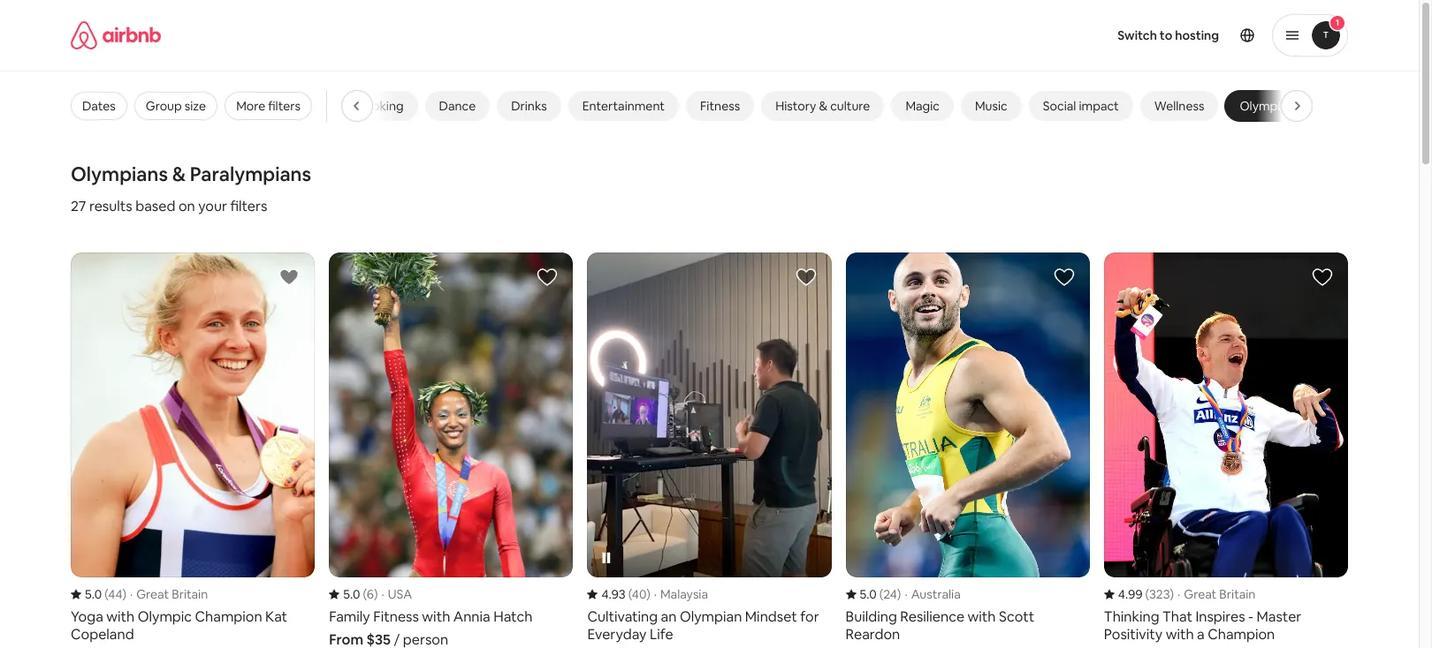 Task type: describe. For each thing, give the bounding box(es) containing it.
britain for 4.99 ( 323 )
[[1220, 587, 1256, 603]]

· malaysia
[[654, 587, 708, 603]]

dance
[[439, 98, 476, 114]]

more filters button
[[225, 92, 312, 120]]

4.99
[[1118, 587, 1143, 603]]

· australia
[[905, 587, 961, 603]]

entertainment button
[[568, 91, 679, 121]]

more filters
[[236, 98, 301, 114]]

1 button
[[1272, 14, 1348, 57]]

olympians & paralympians button
[[1226, 91, 1403, 121]]

great for 5.0 ( 44 )
[[136, 587, 169, 603]]

drinks
[[511, 98, 547, 114]]

0 horizontal spatial filters
[[230, 197, 267, 216]]

1 vertical spatial paralympians
[[190, 162, 311, 187]]

social impact element
[[1043, 98, 1119, 114]]

) for 5.0 ( 24 )
[[897, 587, 901, 603]]

4.93 ( 40 )
[[602, 587, 650, 603]]

dates
[[82, 98, 116, 114]]

· for 5.0 ( 24 )
[[905, 587, 908, 603]]

cultivating an olympian mindset for everyday life group
[[587, 253, 832, 649]]

rating 4.99 out of 5; 323 reviews image
[[1104, 587, 1174, 603]]

family fitness with annia hatch group
[[329, 253, 573, 649]]

· great britain for 5.0 ( 44 )
[[130, 587, 208, 603]]

27
[[71, 197, 86, 216]]

· great britain for 4.99 ( 323 )
[[1178, 587, 1256, 603]]

( for 40
[[628, 587, 632, 603]]

5.0 ( 6 )
[[343, 587, 378, 603]]

olympians & paralympians element
[[1240, 98, 1389, 114]]

paralympians inside 'button'
[[1314, 98, 1389, 114]]

magic element
[[906, 98, 940, 114]]

entertainment
[[582, 98, 665, 114]]

rating 5.0 out of 5; 6 reviews image
[[329, 587, 378, 603]]

culture
[[830, 98, 870, 114]]

profile element
[[863, 0, 1348, 71]]

drinks element
[[511, 98, 547, 114]]

olympians & paralympians inside 'button'
[[1240, 98, 1389, 114]]

fitness button
[[686, 91, 754, 121]]

malaysia
[[660, 587, 708, 603]]

switch to hosting
[[1118, 27, 1219, 43]]

results
[[89, 197, 132, 216]]

social impact button
[[1029, 91, 1133, 121]]

history & culture element
[[775, 98, 870, 114]]

music
[[975, 98, 1008, 114]]

dance element
[[439, 98, 476, 114]]

music button
[[961, 91, 1022, 121]]

magic
[[906, 98, 940, 114]]

· for 4.93 ( 40 )
[[654, 587, 657, 603]]

great for 4.99 ( 323 )
[[1184, 587, 1217, 603]]

usa
[[388, 587, 412, 603]]

save this experience image for australia
[[1054, 267, 1075, 288]]

save this experience image inside cultivating an olympian mindset for everyday life group
[[795, 267, 817, 288]]

switch
[[1118, 27, 1157, 43]]

drinks button
[[497, 91, 561, 121]]

0 horizontal spatial olympians
[[71, 162, 168, 187]]

rating 4.93 out of 5; 40 reviews image
[[587, 587, 650, 603]]

5.0 for 5.0 ( 44 )
[[85, 587, 102, 603]]

social impact
[[1043, 98, 1119, 114]]

dance button
[[425, 91, 490, 121]]

40
[[632, 587, 646, 603]]

( for 6
[[363, 587, 367, 603]]

group
[[146, 98, 182, 114]]

fitness
[[700, 98, 740, 114]]



Task type: locate. For each thing, give the bounding box(es) containing it.
)
[[122, 587, 126, 603], [374, 587, 378, 603], [646, 587, 650, 603], [897, 587, 901, 603], [1170, 587, 1174, 603]]

olympians & paralympians
[[1240, 98, 1389, 114], [71, 162, 311, 187]]

dates button
[[71, 92, 127, 120]]

4 ( from the left
[[880, 587, 883, 603]]

based
[[135, 197, 175, 216]]

1 horizontal spatial 5.0
[[343, 587, 360, 603]]

0 vertical spatial olympians & paralympians
[[1240, 98, 1389, 114]]

music element
[[975, 98, 1008, 114]]

save this experience image inside family fitness with annia hatch group
[[537, 267, 558, 288]]

5.0
[[85, 587, 102, 603], [343, 587, 360, 603], [860, 587, 877, 603]]

group size button
[[134, 92, 218, 120]]

1 · great britain from the left
[[130, 587, 208, 603]]

great right the 323
[[1184, 587, 1217, 603]]

history
[[775, 98, 816, 114]]

olympians up results
[[71, 162, 168, 187]]

wellness element
[[1155, 98, 1205, 114]]

5.0 for 5.0 ( 6 )
[[343, 587, 360, 603]]

1 ( from the left
[[104, 587, 108, 603]]

& inside button
[[819, 98, 828, 114]]

(
[[104, 587, 108, 603], [363, 587, 367, 603], [628, 587, 632, 603], [880, 587, 883, 603], [1145, 587, 1149, 603]]

australia
[[911, 587, 961, 603]]

wellness
[[1155, 98, 1205, 114]]

2 · great britain from the left
[[1178, 587, 1256, 603]]

0 horizontal spatial save this experience image
[[279, 267, 300, 288]]

· right the 323
[[1178, 587, 1181, 603]]

save this experience image inside yoga with olympic champion kat copeland group
[[279, 267, 300, 288]]

switch to hosting link
[[1107, 17, 1230, 54]]

olympians inside 'button'
[[1240, 98, 1300, 114]]

2 horizontal spatial 5.0
[[860, 587, 877, 603]]

· inside thinking that inspires - master positivity with a champion group
[[1178, 587, 1181, 603]]

& left the culture in the top of the page
[[819, 98, 828, 114]]

· right 40
[[654, 587, 657, 603]]

magic button
[[892, 91, 954, 121]]

· inside cultivating an olympian mindset for everyday life group
[[654, 587, 657, 603]]

thinking that inspires - master positivity with a champion group
[[1104, 253, 1348, 649]]

24
[[883, 587, 897, 603]]

27 results based on your filters
[[71, 197, 267, 216]]

0 horizontal spatial save this experience image
[[1054, 267, 1075, 288]]

2 britain from the left
[[1220, 587, 1256, 603]]

olympians & paralympians up on at the left top of page
[[71, 162, 311, 187]]

) inside family fitness with annia hatch group
[[374, 587, 378, 603]]

0 horizontal spatial olympians & paralympians
[[71, 162, 311, 187]]

( for 323
[[1145, 587, 1149, 603]]

· great britain right the 323
[[1178, 587, 1256, 603]]

· usa
[[381, 587, 412, 603]]

filters right more
[[268, 98, 301, 114]]

4 · from the left
[[905, 587, 908, 603]]

1 · from the left
[[130, 587, 133, 603]]

britain inside thinking that inspires - master positivity with a champion group
[[1220, 587, 1256, 603]]

5.0 left 44
[[85, 587, 102, 603]]

& for history & culture element
[[819, 98, 828, 114]]

building resilience with scott reardon group
[[846, 253, 1090, 649]]

britain
[[172, 587, 208, 603], [1220, 587, 1256, 603]]

great inside thinking that inspires - master positivity with a champion group
[[1184, 587, 1217, 603]]

fitness element
[[700, 98, 740, 114]]

0 vertical spatial filters
[[268, 98, 301, 114]]

1 horizontal spatial great
[[1184, 587, 1217, 603]]

5.0 left 6 at the left bottom of the page
[[343, 587, 360, 603]]

1 save this experience image from the left
[[1054, 267, 1075, 288]]

323
[[1149, 587, 1170, 603]]

4.93
[[602, 587, 626, 603]]

· great britain inside yoga with olympic champion kat copeland group
[[130, 587, 208, 603]]

olympians & paralympians down the 1 dropdown button
[[1240, 98, 1389, 114]]

save this experience image for great britain
[[1312, 267, 1333, 288]]

3 save this experience image from the left
[[795, 267, 817, 288]]

cooking
[[356, 98, 404, 114]]

5.0 ( 24 )
[[860, 587, 901, 603]]

britain inside yoga with olympic champion kat copeland group
[[172, 587, 208, 603]]

1 horizontal spatial olympians
[[1240, 98, 1300, 114]]

cooking element
[[356, 98, 404, 114]]

hosting
[[1175, 27, 1219, 43]]

to
[[1160, 27, 1173, 43]]

group size
[[146, 98, 206, 114]]

· for 5.0 ( 6 )
[[381, 587, 384, 603]]

0 horizontal spatial great
[[136, 587, 169, 603]]

save this experience image inside thinking that inspires - master positivity with a champion group
[[1312, 267, 1333, 288]]

· inside yoga with olympic champion kat copeland group
[[130, 587, 133, 603]]

1 vertical spatial olympians & paralympians
[[71, 162, 311, 187]]

· great britain inside thinking that inspires - master positivity with a champion group
[[1178, 587, 1256, 603]]

paralympians
[[1314, 98, 1389, 114], [190, 162, 311, 187]]

( inside building resilience with scott reardon group
[[880, 587, 883, 603]]

) for 5.0 ( 6 )
[[374, 587, 378, 603]]

1 vertical spatial olympians
[[71, 162, 168, 187]]

2 horizontal spatial save this experience image
[[795, 267, 817, 288]]

1 vertical spatial filters
[[230, 197, 267, 216]]

2 ) from the left
[[374, 587, 378, 603]]

· great britain right 44
[[130, 587, 208, 603]]

2 horizontal spatial &
[[1303, 98, 1311, 114]]

0 vertical spatial olympians
[[1240, 98, 1300, 114]]

1 horizontal spatial olympians & paralympians
[[1240, 98, 1389, 114]]

5.0 inside yoga with olympic champion kat copeland group
[[85, 587, 102, 603]]

great
[[136, 587, 169, 603], [1184, 587, 1217, 603]]

4 ) from the left
[[897, 587, 901, 603]]

( inside yoga with olympic champion kat copeland group
[[104, 587, 108, 603]]

britain for 5.0 ( 44 )
[[172, 587, 208, 603]]

1 save this experience image from the left
[[279, 267, 300, 288]]

filters right your
[[230, 197, 267, 216]]

1 horizontal spatial · great britain
[[1178, 587, 1256, 603]]

6
[[367, 587, 374, 603]]

·
[[130, 587, 133, 603], [381, 587, 384, 603], [654, 587, 657, 603], [905, 587, 908, 603], [1178, 587, 1181, 603]]

44
[[108, 587, 122, 603]]

history & culture button
[[761, 91, 884, 121]]

0 vertical spatial paralympians
[[1314, 98, 1389, 114]]

1 horizontal spatial save this experience image
[[1312, 267, 1333, 288]]

paralympians up your
[[190, 162, 311, 187]]

· right 6 at the left bottom of the page
[[381, 587, 384, 603]]

0 horizontal spatial paralympians
[[190, 162, 311, 187]]

on
[[178, 197, 195, 216]]

rating 5.0 out of 5; 44 reviews image
[[71, 587, 126, 603]]

2 · from the left
[[381, 587, 384, 603]]

3 ( from the left
[[628, 587, 632, 603]]

filters
[[268, 98, 301, 114], [230, 197, 267, 216]]

3 5.0 from the left
[[860, 587, 877, 603]]

( inside cultivating an olympian mindset for everyday life group
[[628, 587, 632, 603]]

) for 4.99 ( 323 )
[[1170, 587, 1174, 603]]

5 ( from the left
[[1145, 587, 1149, 603]]

· right the 24
[[905, 587, 908, 603]]

1 horizontal spatial paralympians
[[1314, 98, 1389, 114]]

& down the 1 dropdown button
[[1303, 98, 1311, 114]]

yoga with olympic champion kat copeland group
[[71, 253, 315, 649]]

4.99 ( 323 )
[[1118, 587, 1174, 603]]

0 horizontal spatial · great britain
[[130, 587, 208, 603]]

( inside thinking that inspires - master positivity with a champion group
[[1145, 587, 1149, 603]]

) inside thinking that inspires - master positivity with a champion group
[[1170, 587, 1174, 603]]

1
[[1336, 17, 1340, 28]]

save this experience image for great britain
[[279, 267, 300, 288]]

3 · from the left
[[654, 587, 657, 603]]

( inside family fitness with annia hatch group
[[363, 587, 367, 603]]

( for 24
[[880, 587, 883, 603]]

1 horizontal spatial britain
[[1220, 587, 1256, 603]]

5.0 inside building resilience with scott reardon group
[[860, 587, 877, 603]]

) for 5.0 ( 44 )
[[122, 587, 126, 603]]

1 horizontal spatial save this experience image
[[537, 267, 558, 288]]

) inside yoga with olympic champion kat copeland group
[[122, 587, 126, 603]]

) inside cultivating an olympian mindset for everyday life group
[[646, 587, 650, 603]]

&
[[819, 98, 828, 114], [1303, 98, 1311, 114], [172, 162, 186, 187]]

save this experience image
[[279, 267, 300, 288], [537, 267, 558, 288], [795, 267, 817, 288]]

3 ) from the left
[[646, 587, 650, 603]]

0 horizontal spatial &
[[172, 162, 186, 187]]

entertainment element
[[582, 98, 665, 114]]

· great britain
[[130, 587, 208, 603], [1178, 587, 1256, 603]]

size
[[185, 98, 206, 114]]

save this experience image for usa
[[537, 267, 558, 288]]

1 britain from the left
[[172, 587, 208, 603]]

1 horizontal spatial filters
[[268, 98, 301, 114]]

britain right 44
[[172, 587, 208, 603]]

olympians
[[1240, 98, 1300, 114], [71, 162, 168, 187]]

paralympians down the 1 dropdown button
[[1314, 98, 1389, 114]]

your
[[198, 197, 227, 216]]

5 · from the left
[[1178, 587, 1181, 603]]

2 great from the left
[[1184, 587, 1217, 603]]

2 ( from the left
[[363, 587, 367, 603]]

1 5.0 from the left
[[85, 587, 102, 603]]

history & culture
[[775, 98, 870, 114]]

· for 5.0 ( 44 )
[[130, 587, 133, 603]]

filters inside button
[[268, 98, 301, 114]]

wellness button
[[1140, 91, 1219, 121]]

· right 44
[[130, 587, 133, 603]]

5.0 inside family fitness with annia hatch group
[[343, 587, 360, 603]]

) for 4.93 ( 40 )
[[646, 587, 650, 603]]

0 horizontal spatial britain
[[172, 587, 208, 603]]

great inside yoga with olympic champion kat copeland group
[[136, 587, 169, 603]]

1 great from the left
[[136, 587, 169, 603]]

· inside building resilience with scott reardon group
[[905, 587, 908, 603]]

& up on at the left top of page
[[172, 162, 186, 187]]

social
[[1043, 98, 1076, 114]]

5.0 for 5.0 ( 24 )
[[860, 587, 877, 603]]

more
[[236, 98, 265, 114]]

& for olympians & paralympians element
[[1303, 98, 1311, 114]]

impact
[[1079, 98, 1119, 114]]

great right 44
[[136, 587, 169, 603]]

& inside 'button'
[[1303, 98, 1311, 114]]

2 5.0 from the left
[[343, 587, 360, 603]]

1 ) from the left
[[122, 587, 126, 603]]

) inside building resilience with scott reardon group
[[897, 587, 901, 603]]

5.0 left the 24
[[860, 587, 877, 603]]

5 ) from the left
[[1170, 587, 1174, 603]]

· inside family fitness with annia hatch group
[[381, 587, 384, 603]]

rating 5.0 out of 5; 24 reviews image
[[846, 587, 901, 603]]

· for 4.99 ( 323 )
[[1178, 587, 1181, 603]]

2 save this experience image from the left
[[537, 267, 558, 288]]

britain right the 323
[[1220, 587, 1256, 603]]

cooking button
[[342, 91, 418, 121]]

save this experience image
[[1054, 267, 1075, 288], [1312, 267, 1333, 288]]

2 save this experience image from the left
[[1312, 267, 1333, 288]]

0 horizontal spatial 5.0
[[85, 587, 102, 603]]

olympians down the 1 dropdown button
[[1240, 98, 1300, 114]]

5.0 ( 44 )
[[85, 587, 126, 603]]

( for 44
[[104, 587, 108, 603]]

1 horizontal spatial &
[[819, 98, 828, 114]]



Task type: vqa. For each thing, say whether or not it's contained in the screenshot.
5th )
yes



